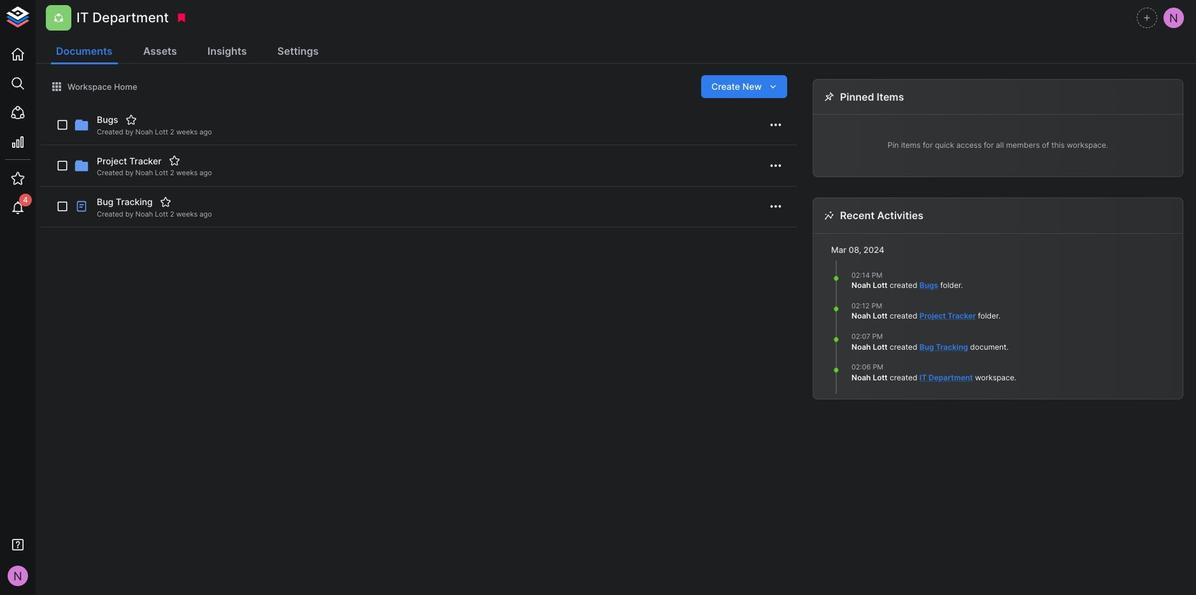 Task type: vqa. For each thing, say whether or not it's contained in the screenshot.
bottommost Favorite image
yes



Task type: locate. For each thing, give the bounding box(es) containing it.
2 vertical spatial favorite image
[[160, 196, 171, 208]]

favorite image
[[125, 114, 137, 126], [169, 155, 180, 167], [160, 196, 171, 208]]

1 vertical spatial favorite image
[[169, 155, 180, 167]]



Task type: describe. For each thing, give the bounding box(es) containing it.
remove bookmark image
[[176, 12, 187, 24]]

0 vertical spatial favorite image
[[125, 114, 137, 126]]



